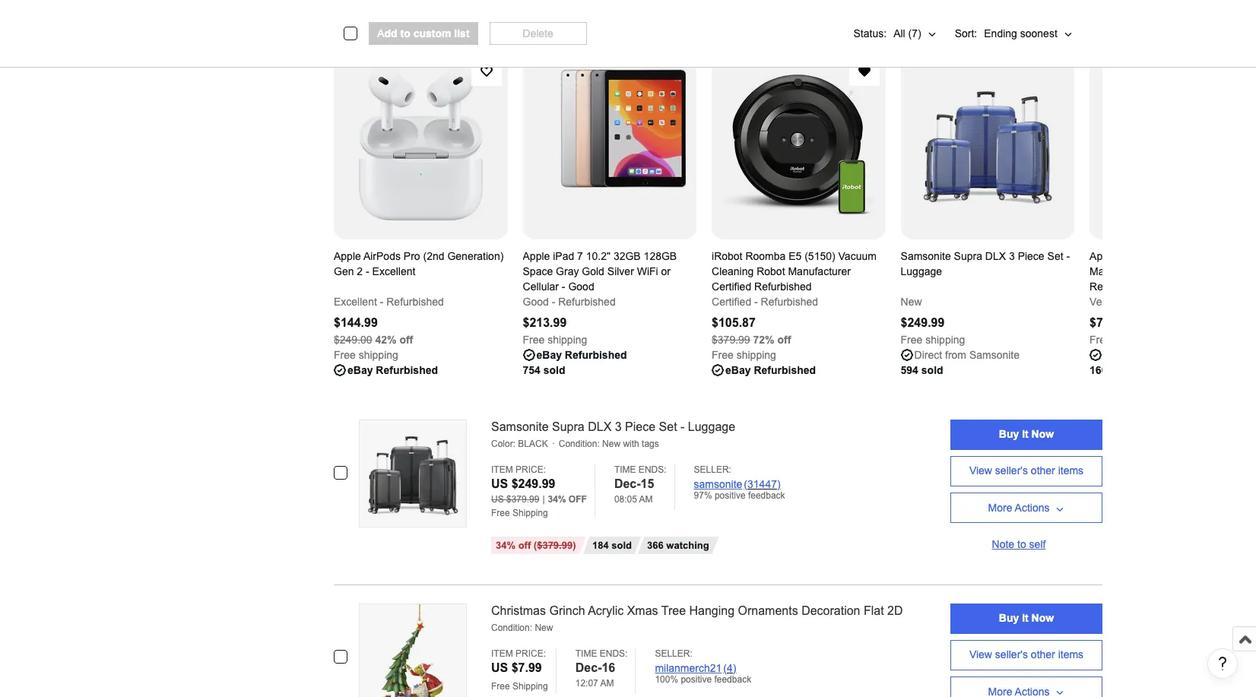 Task type: locate. For each thing, give the bounding box(es) containing it.
samsonite supra dlx 3 piece set - luggage
[[901, 250, 1070, 278], [491, 421, 736, 434]]

0 vertical spatial ends:
[[639, 465, 667, 475]]

1 horizontal spatial airpods
[[1120, 250, 1157, 263]]

1 other from the top
[[1031, 465, 1056, 477]]

1 horizontal spatial very
[[1199, 281, 1220, 293]]

price: down black
[[516, 465, 546, 475]]

ebay refurbished down free shipping text field
[[537, 349, 627, 362]]

charging
[[1134, 266, 1177, 278]]

1 horizontal spatial samsonite
[[901, 250, 951, 263]]

2 seller's from the top
[[996, 649, 1028, 661]]

dec- inside time ends: dec-16 12:07 am
[[576, 662, 602, 675]]

off inside $249.00 42% off free shipping
[[400, 334, 413, 346]]

off inside $379.99 72% off free shipping
[[778, 334, 791, 346]]

1 vertical spatial view seller's other items
[[970, 649, 1084, 661]]

buy it now up more actions popup button
[[999, 428, 1054, 440]]

0 vertical spatial shipping
[[513, 508, 548, 519]]

set
[[1048, 250, 1064, 263], [659, 421, 677, 434]]

luggage up samsonite link
[[688, 421, 736, 434]]

ebay refurbished down $379.99 72% off free shipping
[[726, 365, 816, 377]]

refurbished down "irobot roomba e5 (5150) vacuum cleaning robot manufacturer certified refurbished"
[[761, 296, 819, 308]]

1 horizontal spatial new
[[603, 439, 621, 450]]

christmas grinch acrylic xmas tree hanging ornaments decoration flat 2d link
[[491, 604, 922, 620]]

2 airpods from the left
[[1120, 250, 1157, 263]]

am
[[639, 494, 653, 505], [600, 678, 614, 689]]

am down 15
[[639, 494, 653, 505]]

positive
[[715, 491, 746, 501], [681, 675, 712, 685]]

airpods inside apple airpods pro 2nd gen magsafe charging case replacement genuine very good
[[1120, 250, 1157, 263]]

ends: inside time ends: dec-15 08:05 am
[[639, 465, 667, 475]]

2 price: from the top
[[516, 649, 546, 659]]

0 vertical spatial piece
[[1018, 250, 1045, 263]]

1 horizontal spatial set
[[1048, 250, 1064, 263]]

more
[[988, 502, 1013, 514]]

gen right 2nd
[[1200, 250, 1220, 263]]

buy it now button
[[951, 420, 1103, 451], [951, 604, 1103, 634]]

now
[[1032, 428, 1054, 440], [1032, 612, 1054, 624]]

luggage inside samsonite supra dlx 3 piece set - luggage
[[901, 266, 942, 278]]

free shipping down $71.98 text field
[[1090, 334, 1155, 346]]

1 vertical spatial condition:
[[491, 623, 532, 634]]

free inside $249.00 42% off free shipping
[[334, 349, 356, 362]]

free inside the item price: us $249.99 us $379.99 | 34% off free shipping
[[491, 508, 510, 519]]

time inside time ends: dec-16 12:07 am
[[576, 649, 597, 659]]

samsonite right from
[[970, 349, 1020, 362]]

condition: new with tags
[[559, 439, 659, 450]]

ebay down $379.99 72% off free shipping
[[726, 365, 751, 377]]

seller: inside the seller: milanmerch21 (4) 100% positive feedback
[[655, 649, 693, 659]]

0 horizontal spatial set
[[659, 421, 677, 434]]

am for 15
[[639, 494, 653, 505]]

754 sold text field
[[523, 363, 566, 378]]

good right genuine
[[1223, 281, 1249, 293]]

free shipping down $213.99
[[523, 334, 587, 346]]

item inside the item price: us $249.99 us $379.99 | 34% off free shipping
[[491, 465, 513, 475]]

1 vertical spatial view seller's other items button
[[951, 641, 1103, 671]]

price:
[[516, 465, 546, 475], [516, 649, 546, 659]]

0 vertical spatial new
[[901, 296, 922, 308]]

you've
[[620, 9, 677, 29]]

shipping down previous price $379.99 72% off text box
[[737, 349, 777, 362]]

apple for $213.99
[[523, 250, 550, 263]]

2 buy from the top
[[999, 612, 1019, 624]]

1 seller's from the top
[[996, 465, 1028, 477]]

refurbished inside 'text box'
[[761, 296, 819, 308]]

similar
[[487, 9, 546, 29]]

0 vertical spatial item
[[491, 465, 513, 475]]

shipping down |
[[513, 508, 548, 519]]

1 vertical spatial new
[[603, 439, 621, 450]]

airpods up "excellent - refurbished" text box
[[364, 250, 401, 263]]

0 vertical spatial 3
[[1009, 250, 1015, 263]]

2 horizontal spatial samsonite
[[970, 349, 1020, 362]]

price: inside the item price: us $249.99 us $379.99 | 34% off free shipping
[[516, 465, 546, 475]]

1 free shipping from the left
[[523, 334, 587, 346]]

sold for $213.99
[[544, 365, 566, 377]]

34% right |
[[548, 494, 566, 505]]

decoration
[[802, 605, 861, 618]]

2 vertical spatial $379.99
[[537, 540, 573, 552]]

samsonite supra dlx 3 piece set - luggage link
[[491, 420, 922, 436]]

pro up the charging at top right
[[1160, 250, 1176, 263]]

sold inside 594 sold text box
[[922, 365, 944, 377]]

delete button
[[490, 22, 587, 45]]

condition: inside "christmas grinch acrylic xmas tree hanging ornaments decoration flat 2d condition: new"
[[491, 623, 532, 634]]

apple for $144.99
[[334, 250, 361, 263]]

supra
[[954, 250, 983, 263], [552, 421, 585, 434]]

price: up $7.99
[[516, 649, 546, 659]]

2
[[357, 266, 363, 278]]

0 horizontal spatial ebay refurbished
[[348, 365, 438, 377]]

hanging
[[690, 605, 735, 618]]

excellent up $144.99
[[334, 296, 377, 308]]

positive right 97%
[[715, 491, 746, 501]]

1 vertical spatial now
[[1032, 612, 1054, 624]]

1 vertical spatial feedback
[[715, 675, 752, 685]]

samsonite up "new" text box
[[901, 250, 951, 263]]

- inside samsonite supra dlx 3 piece set - luggage
[[1067, 250, 1070, 263]]

(4)
[[724, 662, 737, 675]]

dec- up 08:05
[[615, 478, 641, 491]]

1 vertical spatial gen
[[334, 266, 354, 278]]

certified inside "irobot roomba e5 (5150) vacuum cleaning robot manufacturer certified refurbished"
[[712, 281, 752, 293]]

apple up 2
[[334, 250, 361, 263]]

buy it now
[[999, 428, 1054, 440], [999, 612, 1054, 624]]

0 horizontal spatial supra
[[552, 421, 585, 434]]

apple inside apple ipad 7 10.2" 32gb 128gb space gray gold silver wifi or cellular - good
[[523, 250, 550, 263]]

seller: up samsonite link
[[694, 465, 732, 475]]

seller: inside seller: samsonite (31447) 97% positive feedback
[[694, 465, 732, 475]]

1 vertical spatial certified
[[712, 296, 752, 308]]

off right 42%
[[400, 334, 413, 346]]

dec- up 12:07 on the bottom left
[[576, 662, 602, 675]]

feedback inside the seller: milanmerch21 (4) 100% positive feedback
[[715, 675, 752, 685]]

time for dec-16
[[576, 649, 597, 659]]

pro inside apple airpods pro 2nd gen magsafe charging case replacement genuine very good
[[1160, 250, 1176, 263]]

free inside text field
[[523, 334, 545, 346]]

0 horizontal spatial apple
[[334, 250, 361, 263]]

2 horizontal spatial ebay refurbished text field
[[726, 363, 816, 378]]

ebay
[[537, 349, 562, 362], [348, 365, 373, 377], [726, 365, 751, 377]]

certified inside certified - refurbished 'text box'
[[712, 296, 752, 308]]

ebay refurbished
[[537, 349, 627, 362], [348, 365, 438, 377], [726, 365, 816, 377]]

pro left (2nd
[[404, 250, 420, 263]]

to left what
[[551, 9, 568, 29]]

3 apple from the left
[[1090, 250, 1117, 263]]

1 horizontal spatial free shipping
[[901, 334, 966, 346]]

direct from samsonite
[[915, 349, 1020, 362]]

price: inside item price: us $7.99 free shipping
[[516, 649, 546, 659]]

1 horizontal spatial apple
[[523, 250, 550, 263]]

us down color
[[491, 478, 508, 491]]

shipping down previous price $249.00 42% off text field
[[359, 349, 398, 362]]

condition: down christmas
[[491, 623, 532, 634]]

eBay Refurbished text field
[[537, 348, 627, 363], [348, 363, 438, 378], [726, 363, 816, 378]]

1 vertical spatial dec-
[[576, 662, 602, 675]]

- inside 'text box'
[[755, 296, 758, 308]]

0 vertical spatial feedback
[[748, 491, 785, 501]]

apple inside apple airpods pro 2nd gen magsafe charging case replacement genuine very good
[[1090, 250, 1117, 263]]

0 vertical spatial $379.99
[[712, 334, 750, 346]]

buy it now button up more actions popup button
[[951, 420, 1103, 451]]

3 inside the samsonite supra dlx 3 piece set - luggage link
[[615, 421, 622, 434]]

sold inside 754 sold text field
[[544, 365, 566, 377]]

ebay up 754 sold
[[537, 349, 562, 362]]

supra inside samsonite supra dlx 3 piece set - luggage
[[954, 250, 983, 263]]

1 view from the top
[[970, 465, 993, 477]]

Excellent - Refurbished text field
[[334, 295, 444, 310]]

0 vertical spatial excellent
[[372, 266, 416, 278]]

apple inside apple airpods pro (2nd generation) gen 2 - excellent
[[334, 250, 361, 263]]

Free shipping text field
[[901, 333, 966, 348], [1090, 333, 1155, 348], [334, 348, 398, 363], [712, 348, 777, 363]]

new up $249.99 text field
[[901, 296, 922, 308]]

0 horizontal spatial airpods
[[364, 250, 401, 263]]

1 view seller's other items from the top
[[970, 465, 1084, 477]]

1 horizontal spatial luggage
[[901, 266, 942, 278]]

samsonite
[[694, 479, 743, 491]]

good inside apple airpods pro 2nd gen magsafe charging case replacement genuine very good
[[1223, 281, 1249, 293]]

$249.99 inside the item price: us $249.99 us $379.99 | 34% off free shipping
[[512, 478, 556, 491]]

what
[[573, 9, 615, 29]]

0 vertical spatial dec-
[[615, 478, 641, 491]]

0 horizontal spatial seller:
[[655, 649, 693, 659]]

10.2"
[[586, 250, 611, 263]]

sold right the 754
[[544, 365, 566, 377]]

gen inside apple airpods pro 2nd gen magsafe charging case replacement genuine very good
[[1200, 250, 1220, 263]]

refurbished down apple airpods pro (2nd generation) gen 2 - excellent
[[387, 296, 444, 308]]

0 vertical spatial time
[[615, 465, 636, 475]]

refurbished down robot
[[755, 281, 812, 293]]

shipping up from
[[926, 334, 966, 346]]

2 certified from the top
[[712, 296, 752, 308]]

it up more actions popup button
[[1022, 428, 1029, 440]]

1 buy it now button from the top
[[951, 420, 1103, 451]]

0 horizontal spatial time
[[576, 649, 597, 659]]

free inside item price: us $7.99 free shipping
[[491, 681, 510, 692]]

tree
[[662, 605, 686, 618]]

ebay refurbished down $249.00 42% off free shipping at the left
[[348, 365, 438, 377]]

(
[[534, 540, 537, 552]]

pro
[[404, 250, 420, 263], [1160, 250, 1176, 263]]

free shipping text field up direct
[[901, 333, 966, 348]]

feedback for 15
[[748, 491, 785, 501]]

us left |
[[491, 494, 504, 505]]

0 vertical spatial very
[[1199, 281, 1220, 293]]

$7.99
[[512, 662, 542, 675]]

2 apple from the left
[[523, 250, 550, 263]]

0 horizontal spatial new
[[535, 623, 553, 634]]

0 vertical spatial items
[[434, 9, 482, 29]]

$379.99 left '184'
[[537, 540, 573, 552]]

1 vertical spatial other
[[1031, 649, 1056, 661]]

2 us from the top
[[491, 494, 504, 505]]

2 free shipping from the left
[[901, 334, 966, 346]]

0 vertical spatial it
[[1022, 428, 1029, 440]]

now down self
[[1032, 612, 1054, 624]]

buy up more
[[999, 428, 1019, 440]]

ebay for $144.99
[[348, 365, 373, 377]]

item for $249.99
[[491, 465, 513, 475]]

0 horizontal spatial dec-
[[576, 662, 602, 675]]

am inside time ends: dec-16 12:07 am
[[600, 678, 614, 689]]

$379.99 inside the item price: us $249.99 us $379.99 | 34% off free shipping
[[507, 494, 540, 505]]

Certified - Refurbished text field
[[712, 295, 819, 310]]

0 horizontal spatial gen
[[334, 266, 354, 278]]

34%
[[548, 494, 566, 505], [496, 540, 516, 552]]

luggage up "new" text box
[[901, 266, 942, 278]]

gen left 2
[[334, 266, 354, 278]]

$379.99 down $105.87
[[712, 334, 750, 346]]

$249.00 42% off free shipping
[[334, 334, 413, 362]]

roomba
[[746, 250, 786, 263]]

1 apple from the left
[[334, 250, 361, 263]]

1 now from the top
[[1032, 428, 1054, 440]]

1 horizontal spatial positive
[[715, 491, 746, 501]]

2 pro from the left
[[1160, 250, 1176, 263]]

0 horizontal spatial am
[[600, 678, 614, 689]]

certified down cleaning
[[712, 281, 752, 293]]

condition:
[[559, 439, 600, 450], [491, 623, 532, 634]]

color
[[491, 439, 513, 450]]

1 vertical spatial 34%
[[496, 540, 516, 552]]

good down replacement
[[1114, 296, 1140, 308]]

good
[[569, 281, 595, 293], [1223, 281, 1249, 293], [523, 296, 549, 308], [1114, 296, 1140, 308]]

us
[[491, 478, 508, 491], [491, 494, 504, 505], [491, 662, 508, 675]]

view seller's other items
[[970, 465, 1084, 477], [970, 649, 1084, 661]]

2 it from the top
[[1022, 612, 1029, 624]]

1 horizontal spatial ebay refurbished
[[537, 349, 627, 362]]

1 it from the top
[[1022, 428, 1029, 440]]

Good - Refurbished text field
[[523, 295, 616, 310]]

price: for $7.99
[[516, 649, 546, 659]]

sponsored items similar to what you've watched
[[334, 9, 755, 29]]

positive inside the seller: milanmerch21 (4) 100% positive feedback
[[681, 675, 712, 685]]

1 horizontal spatial 34%
[[548, 494, 566, 505]]

buy it now button for second view seller's other items button from the bottom of the page
[[951, 420, 1103, 451]]

to left self
[[1018, 539, 1027, 551]]

apple up the magsafe
[[1090, 250, 1117, 263]]

1 horizontal spatial seller:
[[694, 465, 732, 475]]

refurbished down "72%"
[[754, 365, 816, 377]]

view seller's other items for second view seller's other items button from the bottom of the page
[[970, 465, 1084, 477]]

2 item from the top
[[491, 649, 513, 659]]

34% inside the item price: us $249.99 us $379.99 | 34% off free shipping
[[548, 494, 566, 505]]

excellent - refurbished
[[334, 296, 444, 308]]

to for add to custom list
[[401, 27, 411, 40]]

pro for $71.98
[[1160, 250, 1176, 263]]

ends: inside time ends: dec-16 12:07 am
[[600, 649, 628, 659]]

positive inside seller: samsonite (31447) 97% positive feedback
[[715, 491, 746, 501]]

0 vertical spatial am
[[639, 494, 653, 505]]

1 vertical spatial 3
[[615, 421, 622, 434]]

feedback
[[748, 491, 785, 501], [715, 675, 752, 685]]

time down with at the bottom of the page
[[615, 465, 636, 475]]

$379.99 left |
[[507, 494, 540, 505]]

shipping down $71.98
[[1115, 334, 1155, 346]]

1 vertical spatial view
[[970, 649, 993, 661]]

genuine
[[1156, 281, 1196, 293]]

0 vertical spatial buy it now button
[[951, 420, 1103, 451]]

594 sold text field
[[901, 363, 944, 378]]

0 vertical spatial view
[[970, 465, 993, 477]]

help, opens dialogs image
[[1216, 656, 1231, 672]]

items
[[434, 9, 482, 29], [1059, 465, 1084, 477], [1059, 649, 1084, 661]]

us left $7.99
[[491, 662, 508, 675]]

positive right 100%
[[681, 675, 712, 685]]

seller's for second view seller's other items button from the bottom of the page
[[996, 465, 1028, 477]]

dec- for 16
[[576, 662, 602, 675]]

very up $71.98
[[1090, 296, 1111, 308]]

$249.99 text field
[[901, 317, 945, 330]]

0 vertical spatial seller:
[[694, 465, 732, 475]]

buy it now down note to self button
[[999, 612, 1054, 624]]

ends: for dec-15
[[639, 465, 667, 475]]

2 vertical spatial new
[[535, 623, 553, 634]]

1 vertical spatial $379.99
[[507, 494, 540, 505]]

condition: right black
[[559, 439, 600, 450]]

1 airpods from the left
[[364, 250, 401, 263]]

2 horizontal spatial ebay refurbished
[[726, 365, 816, 377]]

to right add
[[401, 27, 411, 40]]

item down color
[[491, 465, 513, 475]]

34% left "("
[[496, 540, 516, 552]]

acrylic
[[588, 605, 624, 618]]

ebay refurbished text field down $379.99 72% off free shipping
[[726, 363, 816, 378]]

1 vertical spatial seller:
[[655, 649, 693, 659]]

3 inside samsonite supra dlx 3 piece set - luggage
[[1009, 250, 1015, 263]]

excellent inside apple airpods pro (2nd generation) gen 2 - excellent
[[372, 266, 416, 278]]

good inside apple ipad 7 10.2" 32gb 128gb space gray gold silver wifi or cellular - good
[[569, 281, 595, 293]]

piece inside the samsonite supra dlx 3 piece set - luggage link
[[625, 421, 656, 434]]

refurbished down 42%
[[376, 365, 438, 377]]

0 vertical spatial condition:
[[559, 439, 600, 450]]

am for 16
[[600, 678, 614, 689]]

ebay refurbished text field up 754 sold
[[537, 348, 627, 363]]

seller: up the 'milanmerch21' link
[[655, 649, 693, 659]]

ends: up 15
[[639, 465, 667, 475]]

72%
[[753, 334, 775, 346]]

3 us from the top
[[491, 662, 508, 675]]

dec- inside time ends: dec-15 08:05 am
[[615, 478, 641, 491]]

item up $7.99
[[491, 649, 513, 659]]

1 vertical spatial buy it now button
[[951, 604, 1103, 634]]

(5150)
[[805, 250, 836, 263]]

0 horizontal spatial positive
[[681, 675, 712, 685]]

shipping down $213.99
[[548, 334, 587, 346]]

2 buy it now button from the top
[[951, 604, 1103, 634]]

$249.99
[[901, 317, 945, 330], [512, 478, 556, 491]]

New text field
[[901, 295, 922, 310]]

free shipping for $213.99
[[523, 334, 587, 346]]

1 buy it now from the top
[[999, 428, 1054, 440]]

1 horizontal spatial piece
[[1018, 250, 1045, 263]]

tags
[[642, 439, 659, 450]]

gen inside apple airpods pro (2nd generation) gen 2 - excellent
[[334, 266, 354, 278]]

new left with at the bottom of the page
[[603, 439, 621, 450]]

buy down note
[[999, 612, 1019, 624]]

to
[[551, 9, 568, 29], [401, 27, 411, 40], [1018, 539, 1027, 551]]

$249.99 down "new" text box
[[901, 317, 945, 330]]

- inside apple airpods pro (2nd generation) gen 2 - excellent
[[366, 266, 369, 278]]

am inside time ends: dec-15 08:05 am
[[639, 494, 653, 505]]

us for $249.99
[[491, 478, 508, 491]]

good down gold
[[569, 281, 595, 293]]

Free shipping text field
[[523, 333, 587, 348]]

cleaning
[[712, 266, 754, 278]]

us inside item price: us $7.99 free shipping
[[491, 662, 508, 675]]

off left "("
[[518, 540, 531, 552]]

free shipping text field down $249.00
[[334, 348, 398, 363]]

delete
[[523, 27, 554, 40]]

silver
[[608, 266, 634, 278]]

0 vertical spatial now
[[1032, 428, 1054, 440]]

1 vertical spatial very
[[1090, 296, 1111, 308]]

1 certified from the top
[[712, 281, 752, 293]]

dec-
[[615, 478, 641, 491], [576, 662, 602, 675]]

1 vertical spatial shipping
[[513, 681, 548, 692]]

ebay refurbished text field down $249.00 42% off free shipping at the left
[[348, 363, 438, 378]]

1 vertical spatial $249.99
[[512, 478, 556, 491]]

very down case on the top of the page
[[1199, 281, 1220, 293]]

2 view from the top
[[970, 649, 993, 661]]

feedback inside seller: samsonite (31447) 97% positive feedback
[[748, 491, 785, 501]]

very inside text box
[[1090, 296, 1111, 308]]

1 pro from the left
[[404, 250, 420, 263]]

new
[[901, 296, 922, 308], [603, 439, 621, 450], [535, 623, 553, 634]]

sold down direct
[[922, 365, 944, 377]]

1 vertical spatial piece
[[625, 421, 656, 434]]

1 horizontal spatial am
[[639, 494, 653, 505]]

2 now from the top
[[1032, 612, 1054, 624]]

1 vertical spatial buy it now
[[999, 612, 1054, 624]]

now up actions
[[1032, 428, 1054, 440]]

0 vertical spatial set
[[1048, 250, 1064, 263]]

0 horizontal spatial ends:
[[600, 649, 628, 659]]

0 horizontal spatial pro
[[404, 250, 420, 263]]

2 horizontal spatial free shipping
[[1090, 334, 1155, 346]]

0 horizontal spatial 3
[[615, 421, 622, 434]]

3 free shipping from the left
[[1090, 334, 1155, 346]]

luggage
[[901, 266, 942, 278], [688, 421, 736, 434]]

sold right '184'
[[611, 540, 632, 552]]

0 horizontal spatial samsonite supra dlx 3 piece set - luggage
[[491, 421, 736, 434]]

samsonite inside samsonite supra dlx 3 piece set - luggage
[[901, 250, 951, 263]]

1 shipping from the top
[[513, 508, 548, 519]]

shipping inside text field
[[548, 334, 587, 346]]

2 horizontal spatial to
[[1018, 539, 1027, 551]]

sponsored
[[334, 9, 429, 29]]

to for note to self
[[1018, 539, 1027, 551]]

1 horizontal spatial to
[[551, 9, 568, 29]]

1 item from the top
[[491, 465, 513, 475]]

am down 16
[[600, 678, 614, 689]]

2 view seller's other items from the top
[[970, 649, 1084, 661]]

$249.00
[[334, 334, 372, 346]]

view for second view seller's other items button from the bottom of the page
[[970, 465, 993, 477]]

1 vertical spatial time
[[576, 649, 597, 659]]

item inside item price: us $7.99 free shipping
[[491, 649, 513, 659]]

sold inside 160 sold text box
[[1111, 365, 1133, 377]]

2 vertical spatial us
[[491, 662, 508, 675]]

1 us from the top
[[491, 478, 508, 491]]

dec- for 15
[[615, 478, 641, 491]]

1 vertical spatial excellent
[[334, 296, 377, 308]]

seller: for dec-15
[[694, 465, 732, 475]]

1 vertical spatial it
[[1022, 612, 1029, 624]]

watched
[[682, 9, 755, 29]]

black
[[518, 439, 548, 450]]

time inside time ends: dec-15 08:05 am
[[615, 465, 636, 475]]

status: all (7)
[[854, 27, 922, 40]]

2 horizontal spatial off
[[778, 334, 791, 346]]

0 horizontal spatial ebay refurbished text field
[[348, 363, 438, 378]]

certified up $105.87
[[712, 296, 752, 308]]

apple
[[334, 250, 361, 263], [523, 250, 550, 263], [1090, 250, 1117, 263]]

1 vertical spatial dlx
[[588, 421, 612, 434]]

good down cellular
[[523, 296, 549, 308]]

- inside apple ipad 7 10.2" 32gb 128gb space gray gold silver wifi or cellular - good
[[562, 281, 566, 293]]

0 vertical spatial 34%
[[548, 494, 566, 505]]

excellent up excellent - refurbished
[[372, 266, 416, 278]]

airpods up the charging at top right
[[1120, 250, 1157, 263]]

apple up the space
[[523, 250, 550, 263]]

apple for $71.98
[[1090, 250, 1117, 263]]

1 horizontal spatial ends:
[[639, 465, 667, 475]]

free shipping up direct
[[901, 334, 966, 346]]

1 horizontal spatial dlx
[[986, 250, 1006, 263]]

1 vertical spatial buy
[[999, 612, 1019, 624]]

magsafe
[[1090, 266, 1131, 278]]

Very Good - Refurbished text field
[[1090, 295, 1207, 310]]

2 shipping from the top
[[513, 681, 548, 692]]

previous price $249.00 42% off text field
[[334, 333, 413, 348]]

from
[[945, 349, 967, 362]]

watching
[[666, 540, 709, 552]]

184 sold
[[592, 540, 632, 552]]

irobot roomba e5 (5150) vacuum cleaning robot manufacturer certified refurbished
[[712, 250, 877, 293]]

$249.99 up |
[[512, 478, 556, 491]]

it
[[1022, 428, 1029, 440], [1022, 612, 1029, 624]]

buy it now button down note to self button
[[951, 604, 1103, 634]]

sold right the 160
[[1111, 365, 1133, 377]]

1 vertical spatial price:
[[516, 649, 546, 659]]

160 sold text field
[[1090, 363, 1133, 378]]

new down grinch
[[535, 623, 553, 634]]

seller: for dec-16
[[655, 649, 693, 659]]

1 horizontal spatial ebay refurbished text field
[[537, 348, 627, 363]]

airpods inside apple airpods pro (2nd generation) gen 2 - excellent
[[364, 250, 401, 263]]

1 vertical spatial luggage
[[688, 421, 736, 434]]

pro inside apple airpods pro (2nd generation) gen 2 - excellent
[[404, 250, 420, 263]]

2 horizontal spatial new
[[901, 296, 922, 308]]

1 price: from the top
[[516, 465, 546, 475]]

shipping down $7.99
[[513, 681, 548, 692]]

|
[[543, 494, 545, 505]]

it down note to self button
[[1022, 612, 1029, 624]]

0 horizontal spatial piece
[[625, 421, 656, 434]]



Task type: describe. For each thing, give the bounding box(es) containing it.
ends: for dec-16
[[600, 649, 628, 659]]

2 other from the top
[[1031, 649, 1056, 661]]

refurbished down gold
[[558, 296, 616, 308]]

seller's for first view seller's other items button from the bottom of the page
[[996, 649, 1028, 661]]

christmas grinch acrylic xmas tree hanging ornaments decoration flat 2d condition: new
[[491, 605, 903, 634]]

1 horizontal spatial ebay
[[537, 349, 562, 362]]

(31447) link
[[744, 479, 781, 491]]

ending soonest button
[[978, 18, 1080, 49]]

airpods for $144.99
[[364, 250, 401, 263]]

view for first view seller's other items button from the bottom of the page
[[970, 649, 993, 661]]

2d
[[888, 605, 903, 618]]

366
[[647, 540, 663, 552]]

samsonite link
[[694, 479, 743, 491]]

airpods for $71.98
[[1120, 250, 1157, 263]]

self
[[1030, 539, 1046, 551]]

$105.87 text field
[[712, 317, 756, 330]]

sold for $71.98
[[1111, 365, 1133, 377]]

us for $7.99
[[491, 662, 508, 675]]

0 horizontal spatial samsonite
[[491, 421, 549, 434]]

754
[[523, 365, 541, 377]]

case
[[1180, 266, 1205, 278]]

actions
[[1015, 502, 1050, 514]]

7
[[577, 250, 583, 263]]

item price: us $7.99 free shipping
[[491, 649, 548, 692]]

ornaments
[[738, 605, 798, 618]]

christmas
[[491, 605, 546, 618]]

generation)
[[448, 250, 504, 263]]

0 horizontal spatial 34%
[[496, 540, 516, 552]]

vacuum
[[839, 250, 877, 263]]

free shipping for $71.98
[[1090, 334, 1155, 346]]

positive for 16
[[681, 675, 712, 685]]

184
[[592, 540, 609, 552]]

shipping inside $379.99 72% off free shipping
[[737, 349, 777, 362]]

$379.99 72% off free shipping
[[712, 334, 791, 362]]

note
[[992, 539, 1015, 551]]

it for first view seller's other items button from the bottom of the page
[[1022, 612, 1029, 624]]

add to custom list button
[[369, 22, 478, 45]]

new inside "christmas grinch acrylic xmas tree hanging ornaments decoration flat 2d condition: new"
[[535, 623, 553, 634]]

shipping inside the item price: us $249.99 us $379.99 | 34% off free shipping
[[513, 508, 548, 519]]

gold
[[582, 266, 605, 278]]

754 sold
[[523, 365, 566, 377]]

add to custom list
[[377, 27, 470, 40]]

robot
[[757, 266, 785, 278]]

1 horizontal spatial off
[[518, 540, 531, 552]]

replacement
[[1090, 281, 1153, 293]]

buy it now button for first view seller's other items button from the bottom of the page
[[951, 604, 1103, 634]]

160 sold
[[1090, 365, 1133, 377]]

ebay for $105.87
[[726, 365, 751, 377]]

shipping for $249.99
[[926, 334, 966, 346]]

0 horizontal spatial luggage
[[688, 421, 736, 434]]

(4) link
[[724, 662, 737, 675]]

off for $144.99
[[400, 334, 413, 346]]

or
[[661, 266, 671, 278]]

view seller's other items for first view seller's other items button from the bottom of the page
[[970, 649, 1084, 661]]

$213.99 text field
[[523, 317, 567, 330]]

$144.99
[[334, 317, 378, 330]]

ipad
[[553, 250, 574, 263]]

manufacturer
[[788, 266, 851, 278]]

e5
[[789, 250, 802, 263]]

flat
[[864, 605, 884, 618]]

time ends: dec-15 08:05 am
[[615, 465, 667, 505]]

irobot
[[712, 250, 743, 263]]

2nd
[[1179, 250, 1197, 263]]

note to self button
[[951, 530, 1103, 560]]

pro for $144.99
[[404, 250, 420, 263]]

15
[[641, 478, 654, 491]]

1 vertical spatial set
[[659, 421, 677, 434]]

price: for $249.99
[[516, 465, 546, 475]]

128gb
[[644, 250, 677, 263]]

1 view seller's other items button from the top
[[951, 457, 1103, 487]]

1 horizontal spatial condition:
[[559, 439, 600, 450]]

color : black
[[491, 439, 548, 450]]

time ends: dec-16 12:07 am
[[576, 649, 628, 689]]

2 vertical spatial items
[[1059, 649, 1084, 661]]

free shipping for $249.99
[[901, 334, 966, 346]]

status:
[[854, 27, 887, 40]]

off
[[569, 494, 587, 505]]

$213.99
[[523, 317, 567, 330]]

samsonite supra dlx 3 piece set - luggage image
[[360, 421, 466, 527]]

2 buy it now from the top
[[999, 612, 1054, 624]]

sort:
[[955, 27, 978, 40]]

$71.98 text field
[[1090, 317, 1127, 330]]

with
[[623, 439, 640, 450]]

$144.99 text field
[[334, 317, 378, 330]]

off for $105.87
[[778, 334, 791, 346]]

$71.98
[[1090, 317, 1127, 330]]

shipping inside item price: us $7.99 free shipping
[[513, 681, 548, 692]]

shipping inside $249.00 42% off free shipping
[[359, 349, 398, 362]]

366 watching
[[647, 540, 709, 552]]

set inside samsonite supra dlx 3 piece set - luggage
[[1048, 250, 1064, 263]]

more actions
[[988, 502, 1050, 514]]

apple airpods pro 2nd gen magsafe charging case replacement genuine very good
[[1090, 250, 1249, 293]]

34% off ( $379.99 )
[[496, 540, 576, 552]]

$379.99 inside $379.99 72% off free shipping
[[712, 334, 750, 346]]

excellent inside text box
[[334, 296, 377, 308]]

good - refurbished
[[523, 296, 616, 308]]

ebay refurbished text field for $144.99
[[348, 363, 438, 378]]

previous price $379.99 72% off text field
[[712, 333, 791, 348]]

1 vertical spatial samsonite supra dlx 3 piece set - luggage
[[491, 421, 736, 434]]

594
[[901, 365, 919, 377]]

very good - refurbished
[[1090, 296, 1207, 308]]

item for $7.99
[[491, 649, 513, 659]]

ending
[[984, 27, 1018, 40]]

ebay refurbished for $105.87
[[726, 365, 816, 377]]

free inside $379.99 72% off free shipping
[[712, 349, 734, 362]]

free shipping text field down $71.98 text field
[[1090, 333, 1155, 348]]

free shipping text field down "72%"
[[712, 348, 777, 363]]

it for second view seller's other items button from the bottom of the page
[[1022, 428, 1029, 440]]

1 vertical spatial items
[[1059, 465, 1084, 477]]

custom
[[414, 27, 451, 40]]

space
[[523, 266, 553, 278]]

soonest
[[1021, 27, 1058, 40]]

milanmerch21 link
[[655, 662, 722, 675]]

Direct from Samsonite text field
[[915, 348, 1020, 363]]

feedback for 16
[[715, 675, 752, 685]]

time for dec-15
[[615, 465, 636, 475]]

refurbished inside "irobot roomba e5 (5150) vacuum cleaning robot manufacturer certified refurbished"
[[755, 281, 812, 293]]

seller: milanmerch21 (4) 100% positive feedback
[[655, 649, 752, 685]]

gray
[[556, 266, 579, 278]]

christmas grinch acrylic xmas tree hanging ornaments decoration flat 2d image
[[382, 605, 444, 698]]

08:05
[[615, 494, 637, 505]]

1 buy from the top
[[999, 428, 1019, 440]]

sold for $249.99
[[922, 365, 944, 377]]

:
[[513, 439, 516, 450]]

refurbished down genuine
[[1150, 296, 1207, 308]]

very inside apple airpods pro 2nd gen magsafe charging case replacement genuine very good
[[1199, 281, 1220, 293]]

(31447)
[[744, 479, 781, 491]]

1 horizontal spatial $249.99
[[901, 317, 945, 330]]

dlx inside samsonite supra dlx 3 piece set - luggage
[[986, 250, 1006, 263]]

0 horizontal spatial dlx
[[588, 421, 612, 434]]

grinch
[[550, 605, 585, 618]]

shipping for $213.99
[[548, 334, 587, 346]]

shipping for $71.98
[[1115, 334, 1155, 346]]

ebay refurbished text field for $105.87
[[726, 363, 816, 378]]

2 view seller's other items button from the top
[[951, 641, 1103, 671]]

160
[[1090, 365, 1108, 377]]

(7)
[[909, 27, 922, 40]]

more actions button
[[951, 493, 1103, 524]]

32gb
[[614, 250, 641, 263]]

97%
[[694, 491, 712, 501]]

$105.87
[[712, 317, 756, 330]]

sort: ending soonest
[[955, 27, 1058, 40]]

refurbished down free shipping text field
[[565, 349, 627, 362]]

samsonite inside text box
[[970, 349, 1020, 362]]

ebay refurbished for $144.99
[[348, 365, 438, 377]]

16
[[602, 662, 616, 675]]

list
[[454, 27, 470, 40]]

positive for 15
[[715, 491, 746, 501]]

xmas
[[627, 605, 658, 618]]

12:07
[[576, 678, 598, 689]]

0 vertical spatial samsonite supra dlx 3 piece set - luggage
[[901, 250, 1070, 278]]



Task type: vqa. For each thing, say whether or not it's contained in the screenshot.
feedback inside Seller: Samsonite (31447) 97% Positive Feedback
yes



